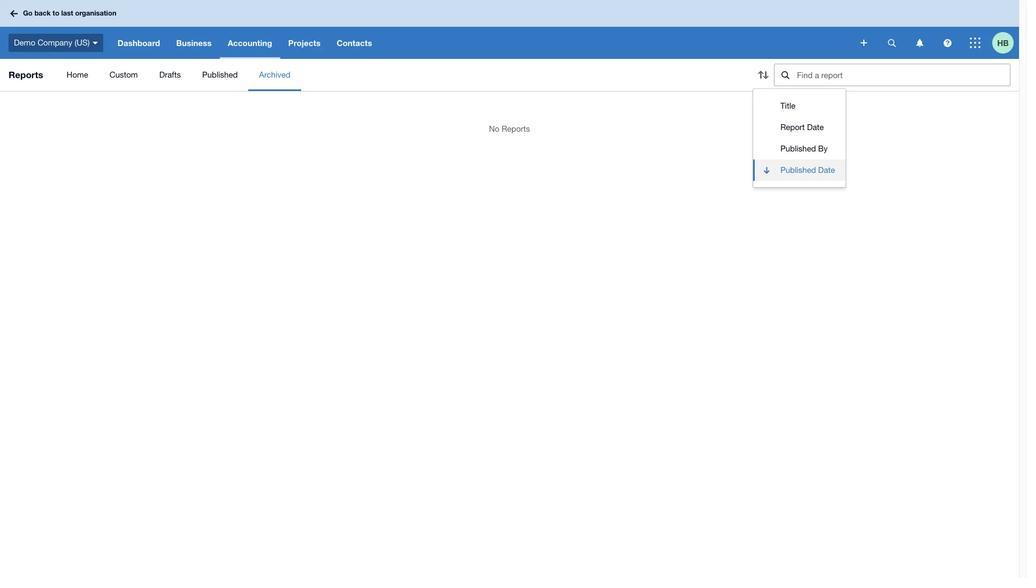 Task type: locate. For each thing, give the bounding box(es) containing it.
hb
[[998, 38, 1010, 47]]

reports
[[9, 69, 43, 80], [502, 124, 530, 133]]

published link
[[192, 59, 249, 91]]

0 vertical spatial date
[[808, 123, 825, 132]]

2 vertical spatial published
[[781, 165, 817, 175]]

business
[[176, 38, 212, 48]]

date inside report date button
[[808, 123, 825, 132]]

list box
[[754, 89, 846, 187]]

date for published date
[[819, 165, 836, 175]]

published down report date button
[[781, 144, 817, 153]]

published for published
[[202, 70, 238, 79]]

date inside published date button
[[819, 165, 836, 175]]

0 vertical spatial published
[[202, 70, 238, 79]]

title
[[781, 101, 796, 110]]

published
[[202, 70, 238, 79], [781, 144, 817, 153], [781, 165, 817, 175]]

dashboard
[[118, 38, 160, 48]]

navigation
[[110, 27, 854, 59]]

list box containing title
[[754, 89, 846, 187]]

published by
[[781, 144, 828, 153]]

1 horizontal spatial reports
[[502, 124, 530, 133]]

menu containing home
[[56, 59, 745, 91]]

reports right no
[[502, 124, 530, 133]]

accounting button
[[220, 27, 280, 59]]

date
[[808, 123, 825, 132], [819, 165, 836, 175]]

1 vertical spatial reports
[[502, 124, 530, 133]]

reports down demo
[[9, 69, 43, 80]]

report date
[[781, 123, 825, 132]]

to
[[53, 9, 59, 17]]

archived link
[[249, 59, 301, 91]]

menu
[[56, 59, 745, 91]]

no reports
[[489, 124, 530, 133]]

contacts
[[337, 38, 372, 48]]

None field
[[775, 64, 1011, 86]]

dashboard link
[[110, 27, 168, 59]]

drafts link
[[149, 59, 192, 91]]

go
[[23, 9, 33, 17]]

report
[[781, 123, 806, 132]]

0 horizontal spatial reports
[[9, 69, 43, 80]]

1 vertical spatial published
[[781, 144, 817, 153]]

published date
[[781, 165, 836, 175]]

archived
[[259, 70, 291, 79]]

published down published by button
[[781, 165, 817, 175]]

published date button
[[754, 160, 846, 181]]

banner
[[0, 0, 1020, 59]]

svg image
[[10, 10, 18, 17], [971, 37, 981, 48], [888, 39, 896, 47], [917, 39, 924, 47], [944, 39, 952, 47], [861, 40, 868, 46], [92, 42, 98, 44]]

go back to last organisation
[[23, 9, 117, 17]]

date down by
[[819, 165, 836, 175]]

date up by
[[808, 123, 825, 132]]

(us)
[[75, 38, 90, 47]]

svg image inside demo company (us) popup button
[[92, 42, 98, 44]]

published for published by
[[781, 144, 817, 153]]

organisation
[[75, 9, 117, 17]]

title button
[[754, 95, 846, 117]]

0 vertical spatial reports
[[9, 69, 43, 80]]

Find a report text field
[[797, 64, 1011, 86]]

navigation containing dashboard
[[110, 27, 854, 59]]

company
[[38, 38, 72, 47]]

published down business dropdown button
[[202, 70, 238, 79]]

1 vertical spatial date
[[819, 165, 836, 175]]



Task type: describe. For each thing, give the bounding box(es) containing it.
hb button
[[993, 27, 1020, 59]]

by
[[819, 144, 828, 153]]

projects
[[288, 38, 321, 48]]

home link
[[56, 59, 99, 91]]

contacts button
[[329, 27, 380, 59]]

no
[[489, 124, 500, 133]]

published by button
[[754, 138, 846, 160]]

published for published date
[[781, 165, 817, 175]]

custom link
[[99, 59, 149, 91]]

projects button
[[280, 27, 329, 59]]

date for report date
[[808, 123, 825, 132]]

report date button
[[754, 117, 846, 138]]

business button
[[168, 27, 220, 59]]

accounting
[[228, 38, 272, 48]]

navigation inside banner
[[110, 27, 854, 59]]

back
[[34, 9, 51, 17]]

svg image inside go back to last organisation link
[[10, 10, 18, 17]]

drafts
[[159, 70, 181, 79]]

go back to last organisation link
[[6, 4, 123, 23]]

banner containing hb
[[0, 0, 1020, 59]]

last
[[61, 9, 73, 17]]

demo company (us)
[[14, 38, 90, 47]]

demo company (us) button
[[0, 27, 110, 59]]

home
[[67, 70, 88, 79]]

custom
[[110, 70, 138, 79]]

demo
[[14, 38, 35, 47]]

sort reports image
[[753, 64, 775, 86]]



Task type: vqa. For each thing, say whether or not it's contained in the screenshot.
2023 at the left bottom of page
no



